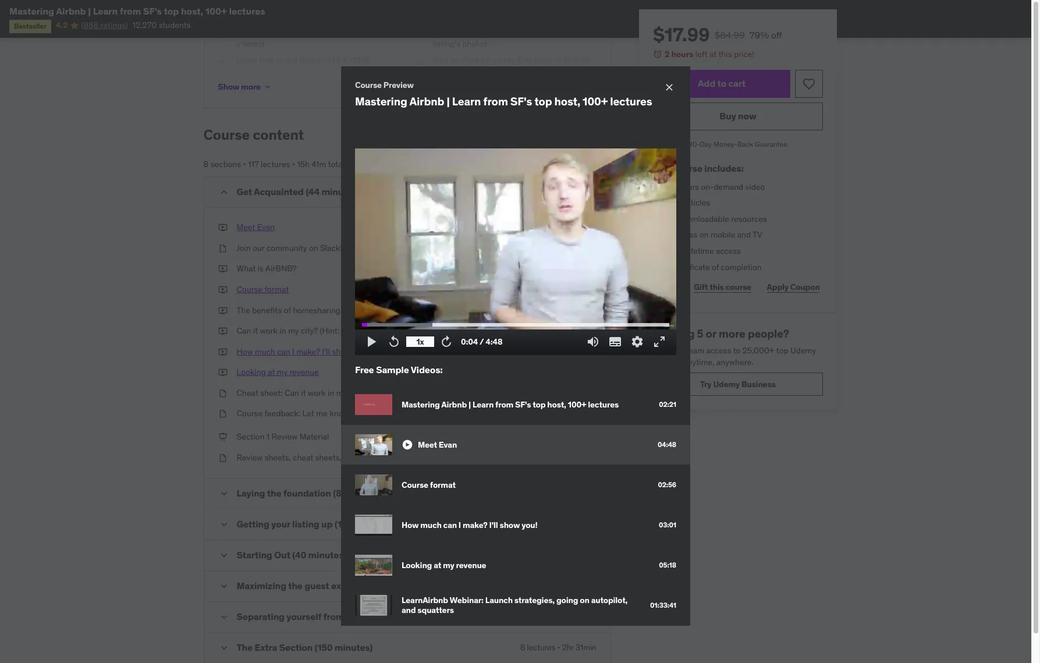 Task type: describe. For each thing, give the bounding box(es) containing it.
02:56 inside the mastering airbnb | learn from sf's top host, 100+ lectures dialog
[[658, 481, 677, 489]]

show more
[[218, 81, 261, 92]]

course format inside the mastering airbnb | learn from sf's top host, 100+ lectures dialog
[[402, 480, 456, 490]]

how much can i make? i'll show you! button
[[237, 346, 368, 358]]

completion
[[721, 262, 762, 272]]

pdf
[[421, 453, 437, 463]]

1 vertical spatial resources
[[344, 453, 380, 463]]

to inside training 5 or more people? get your team access to 25,000+ top udemy courses anytime, anywhere.
[[733, 345, 741, 356]]

2 vertical spatial from
[[496, 399, 514, 410]]

progress bar slider
[[362, 318, 670, 332]]

sections
[[211, 159, 241, 170]]

acquainted
[[254, 186, 304, 198]]

0 horizontal spatial review
[[237, 453, 263, 463]]

2
[[665, 49, 670, 59]]

you! inside button
[[353, 346, 368, 357]]

2 vertical spatial mastering
[[402, 399, 440, 410]]

much inside the mastering airbnb | learn from sf's top host, 100+ lectures dialog
[[421, 520, 442, 531]]

on down the 'downloadable'
[[700, 230, 709, 240]]

gift
[[694, 282, 708, 292]]

how to show up on the first page of airbnb search
[[433, 55, 590, 77]]

2 vertical spatial host,
[[548, 399, 567, 410]]

0 horizontal spatial how much can i make? i'll show you!
[[237, 346, 368, 357]]

• for 12
[[570, 186, 572, 197]]

processing..
[[552, 243, 597, 253]]

1 vertical spatial it
[[301, 388, 306, 398]]

students
[[159, 20, 191, 31]]

up
[[482, 55, 491, 65]]

mastering airbnb | learn from sf's top host, 100+ lectures dialog
[[341, 66, 691, 626]]

1 sheets, from the left
[[265, 453, 291, 463]]

01:33:41
[[651, 601, 677, 610]]

add
[[698, 77, 716, 89]]

try udemy business
[[700, 379, 776, 389]]

79%
[[750, 29, 769, 41]]

15:35
[[577, 326, 597, 336]]

1 vertical spatial can
[[285, 388, 299, 398]]

1 vertical spatial yes)
[[390, 388, 404, 398]]

0 horizontal spatial mastering airbnb | learn from sf's top host, 100+ lectures
[[9, 5, 265, 17]]

material
[[300, 432, 329, 442]]

preview inside course preview mastering airbnb | learn from sf's top host, 100+ lectures
[[384, 80, 414, 90]]

your inside identify and add amenities to dramatically increase the value of your listing
[[313, 11, 329, 22]]

2 vertical spatial 100+
[[568, 399, 587, 410]]

more inside button
[[241, 81, 261, 92]]

lifetime
[[687, 246, 714, 256]]

i'll inside the mastering airbnb | learn from sf's top host, 100+ lectures dialog
[[490, 520, 498, 531]]

looking at my revenue button
[[237, 367, 319, 379]]

1 vertical spatial course
[[726, 282, 752, 292]]

interest
[[237, 39, 265, 49]]

section
[[237, 432, 265, 442]]

0 horizontal spatial it
[[253, 326, 258, 336]]

at inside 'button'
[[268, 367, 275, 378]]

section 1 review material
[[237, 432, 329, 442]]

wishlist image
[[802, 77, 816, 91]]

to inside identify and add amenities to dramatically increase the value of your listing
[[335, 0, 342, 10]]

software
[[500, 27, 532, 38]]

1 horizontal spatial city?
[[349, 388, 366, 398]]

courses
[[653, 357, 682, 367]]

you! inside the mastering airbnb | learn from sf's top host, 100+ lectures dialog
[[522, 520, 538, 531]]

0 horizontal spatial in
[[280, 326, 286, 336]]

2 horizontal spatial |
[[469, 399, 471, 410]]

learnairbnb webinar: launch strategies, going on autopilot, and squatters
[[402, 596, 628, 616]]

1 small image from the top
[[218, 186, 230, 198]]

course preview mastering airbnb | learn from sf's top host, 100+ lectures
[[355, 80, 653, 108]]

how inside the mastering airbnb | learn from sf's top host, 100+ lectures dialog
[[402, 520, 419, 531]]

access on mobile and tv
[[672, 230, 762, 240]]

1 horizontal spatial in
[[328, 388, 334, 398]]

3 downloadable resources
[[672, 214, 767, 224]]

videos:
[[411, 364, 443, 376]]

/
[[480, 336, 484, 347]]

1x
[[417, 336, 424, 347]]

access
[[672, 230, 698, 240]]

is
[[258, 263, 264, 274]]

that
[[318, 27, 333, 38]]

our
[[253, 243, 265, 253]]

minutes)
[[322, 186, 360, 198]]

community
[[267, 243, 307, 253]]

udemy inside training 5 or more people? get your team access to 25,000+ top udemy courses anytime, anywhere.
[[791, 345, 816, 356]]

know
[[330, 409, 349, 419]]

2 horizontal spatial in
[[397, 453, 404, 463]]

3 small image from the top
[[218, 519, 230, 530]]

host, inside course preview mastering airbnb | learn from sf's top host, 100+ lectures
[[555, 94, 581, 108]]

0 horizontal spatial 02:56
[[575, 284, 597, 295]]

to inside button
[[718, 77, 727, 89]]

1 horizontal spatial resources
[[731, 214, 767, 224]]

$84.99
[[715, 29, 745, 41]]

0 vertical spatial small image
[[402, 439, 414, 451]]

and inside learnairbnb webinar: launch strategies, going on autopilot, and squatters
[[402, 605, 416, 616]]

i inside button
[[292, 346, 295, 357]]

hours for 9
[[679, 181, 699, 192]]

dramatically
[[344, 0, 389, 10]]

top up students at top left
[[164, 5, 179, 17]]

cheat
[[237, 388, 259, 398]]

make? inside the mastering airbnb | learn from sf's top host, 100+ lectures dialog
[[463, 520, 488, 531]]

buy now button
[[653, 102, 823, 130]]

0 vertical spatial 03:01
[[576, 346, 597, 357]]

0 vertical spatial host,
[[181, 5, 203, 17]]

squatters
[[418, 605, 454, 616]]

2 hours left at this price!
[[665, 49, 755, 59]]

04:48 for meet evan
[[658, 440, 677, 449]]

0 horizontal spatial work
[[260, 326, 278, 336]]

format inside button
[[265, 284, 289, 295]]

0 horizontal spatial (hint:
[[320, 326, 340, 336]]

listing
[[331, 11, 353, 22]]

fullscreen image
[[653, 335, 667, 349]]

0 vertical spatial from
[[120, 5, 141, 17]]

gift this course
[[694, 282, 752, 292]]

on-
[[701, 181, 714, 192]]

subtitles image
[[609, 335, 623, 349]]

how inside how to show up on the first page of airbnb search
[[433, 55, 449, 65]]

0 vertical spatial meet evan
[[237, 222, 275, 232]]

training 5 or more people? get your team access to 25,000+ top udemy courses anytime, anywhere.
[[653, 327, 816, 367]]

course format button
[[237, 284, 289, 296]]

1 vertical spatial work
[[308, 388, 326, 398]]

0 vertical spatial yes)
[[342, 326, 356, 336]]

of inside identify and add amenities to dramatically increase the value of your listing
[[304, 11, 312, 22]]

to inside how to show up on the first page of airbnb search
[[451, 55, 459, 65]]

benefits
[[252, 305, 282, 315]]

most
[[378, 27, 396, 38]]

5
[[697, 327, 704, 341]]

format inside the mastering airbnb | learn from sf's top host, 100+ lectures dialog
[[430, 480, 456, 490]]

1 horizontal spatial •
[[292, 159, 295, 170]]

0 vertical spatial can
[[237, 326, 251, 336]]

rewind 5 seconds image
[[387, 335, 401, 349]]

my up know
[[336, 388, 347, 398]]

30-day money-back guarantee
[[689, 140, 788, 148]]

hours for 2
[[672, 49, 694, 59]]

0 vertical spatial 100+
[[206, 5, 227, 17]]

show inside the mastering airbnb | learn from sf's top host, 100+ lectures dialog
[[500, 520, 520, 531]]

can inside the mastering airbnb | learn from sf's top host, 100+ lectures dialog
[[444, 520, 457, 531]]

of inside how to show up on the first page of airbnb search
[[554, 55, 561, 65]]

1 vertical spatial small image
[[218, 550, 230, 561]]

revenue inside 'button'
[[290, 367, 319, 378]]

includes:
[[705, 163, 744, 174]]

2 vertical spatial small image
[[218, 642, 230, 654]]

let
[[303, 409, 314, 419]]

9 hours on-demand video
[[672, 181, 765, 192]]

left
[[696, 49, 708, 59]]

xsmall image inside show more button
[[263, 82, 273, 92]]

| inside course preview mastering airbnb | learn from sf's top host, 100+ lectures
[[447, 94, 450, 108]]

launch
[[486, 596, 513, 606]]

course down one
[[402, 480, 429, 490]]

get inside training 5 or more people? get your team access to 25,000+ top udemy courses anytime, anywhere.
[[653, 345, 667, 356]]

12 lectures • 44min
[[530, 186, 597, 197]]

meet inside button
[[237, 222, 255, 232]]

first
[[518, 55, 532, 65]]

(888
[[81, 20, 98, 31]]

5 small image from the top
[[218, 611, 230, 623]]

my inside the mastering airbnb | learn from sf's top host, 100+ lectures dialog
[[443, 560, 455, 571]]

$17.99
[[653, 23, 710, 47]]

0 vertical spatial airbnb
[[56, 5, 86, 17]]

looking inside the mastering airbnb | learn from sf's top host, 100+ lectures dialog
[[402, 560, 432, 571]]

apply
[[767, 282, 789, 292]]

03:01 inside the mastering airbnb | learn from sf's top host, 100+ lectures dialog
[[659, 521, 677, 529]]

my inside 'button'
[[277, 367, 288, 378]]

airbnb?
[[266, 263, 297, 274]]

on inside learnairbnb webinar: launch strategies, going on autopilot, and squatters
[[580, 596, 590, 606]]

looking inside 'button'
[[237, 367, 266, 378]]

sample
[[376, 364, 409, 376]]

make? inside button
[[297, 346, 320, 357]]

evan inside the mastering airbnb | learn from sf's top host, 100+ lectures dialog
[[439, 440, 457, 450]]

0 vertical spatial review
[[272, 432, 298, 442]]

this course includes:
[[653, 163, 744, 174]]

free
[[484, 27, 498, 38]]

4 small image from the top
[[218, 581, 230, 592]]

articles
[[684, 198, 710, 208]]

value
[[283, 11, 302, 22]]

of down "full lifetime access"
[[712, 262, 719, 272]]

far!
[[417, 409, 429, 419]]

how much can i make? i'll show you! inside the mastering airbnb | learn from sf's top host, 100+ lectures dialog
[[402, 520, 538, 531]]

close modal image
[[664, 81, 676, 93]]

meet evan inside the mastering airbnb | learn from sf's top host, 100+ lectures dialog
[[418, 440, 457, 450]]

featured
[[300, 55, 331, 65]]

airbnb inside how to show up on the first page of airbnb search
[[563, 55, 590, 65]]

1 airbnb from the left
[[343, 55, 370, 65]]

money-
[[714, 140, 738, 148]]

sheet:
[[261, 388, 283, 398]]

amenities
[[297, 0, 333, 10]]

one
[[406, 453, 419, 463]]

enhance
[[543, 27, 575, 38]]

and inside identify and add amenities to dramatically increase the value of your listing
[[266, 0, 280, 10]]

0:04 / 4:48
[[461, 336, 503, 347]]

more inside training 5 or more people? get your team access to 25,000+ top udemy courses anytime, anywhere.
[[719, 327, 746, 341]]

udemy inside try udemy business link
[[713, 379, 740, 389]]

2 vertical spatial sf's
[[515, 399, 531, 410]]

join
[[237, 243, 251, 253]]

anytime,
[[684, 357, 715, 367]]

12,270 students
[[133, 20, 191, 31]]

from inside course preview mastering airbnb | learn from sf's top host, 100+ lectures
[[484, 94, 508, 108]]

webinar:
[[450, 596, 484, 606]]

• for 8
[[243, 159, 246, 170]]

your inside training 5 or more people? get your team access to 25,000+ top udemy courses anytime, anywhere.
[[669, 345, 684, 356]]

my down the benefits of homesharing
[[288, 326, 299, 336]]



Task type: locate. For each thing, give the bounding box(es) containing it.
try
[[700, 379, 712, 389]]

• left 15h 41m
[[292, 159, 295, 170]]

2 vertical spatial at
[[434, 560, 442, 571]]

0 vertical spatial revenue
[[290, 367, 319, 378]]

autopilot,
[[592, 596, 628, 606]]

resources left -
[[344, 453, 380, 463]]

the left "first"
[[504, 55, 516, 65]]

1 horizontal spatial i'll
[[490, 520, 498, 531]]

1 horizontal spatial more
[[719, 327, 746, 341]]

at
[[710, 49, 717, 59], [268, 367, 275, 378], [434, 560, 442, 571]]

2 vertical spatial how
[[402, 520, 419, 531]]

|
[[88, 5, 91, 17], [447, 94, 450, 108], [469, 399, 471, 410]]

mobile
[[711, 230, 736, 240]]

work up me
[[308, 388, 326, 398]]

revenue down how much can i make? i'll show you! button at the left of page
[[290, 367, 319, 378]]

share
[[656, 282, 678, 292]]

it down benefits
[[253, 326, 258, 336]]

on right up
[[493, 55, 502, 65]]

of
[[304, 11, 312, 22], [554, 55, 561, 65], [712, 262, 719, 272], [284, 305, 291, 315]]

• left 44min
[[570, 186, 572, 197]]

looking at my revenue inside the mastering airbnb | learn from sf's top host, 100+ lectures dialog
[[402, 560, 487, 571]]

on
[[493, 55, 502, 65], [700, 230, 709, 240], [309, 243, 318, 253], [580, 596, 590, 606]]

looking up cheat
[[237, 367, 266, 378]]

buy now
[[720, 110, 757, 122]]

0 horizontal spatial and
[[266, 0, 280, 10]]

this
[[653, 163, 671, 174]]

2 horizontal spatial and
[[738, 230, 751, 240]]

0 horizontal spatial show
[[332, 346, 351, 357]]

certificate of completion
[[672, 262, 762, 272]]

mastering airbnb | learn from sf's top host, 100+ lectures inside the mastering airbnb | learn from sf's top host, 100+ lectures dialog
[[402, 399, 619, 410]]

review down section
[[237, 453, 263, 463]]

my up "sheet:"
[[277, 367, 288, 378]]

at right left
[[710, 49, 717, 59]]

0 horizontal spatial meet
[[237, 222, 255, 232]]

2 vertical spatial airbnb
[[442, 399, 467, 410]]

lectures
[[229, 5, 265, 17], [611, 94, 653, 108], [261, 159, 290, 170], [539, 186, 568, 197], [588, 399, 619, 410]]

video
[[746, 181, 765, 192]]

small image
[[402, 439, 414, 451], [218, 550, 230, 561], [218, 642, 230, 654]]

the left value
[[269, 11, 281, 22]]

0 vertical spatial format
[[265, 284, 289, 295]]

work down benefits
[[260, 326, 278, 336]]

learn how to get featured by airbnb
[[237, 55, 370, 65]]

of down amenities
[[304, 11, 312, 22]]

0 vertical spatial mastering
[[9, 5, 54, 17]]

•
[[243, 159, 246, 170], [292, 159, 295, 170], [570, 186, 572, 197]]

course inside course preview mastering airbnb | learn from sf's top host, 100+ lectures
[[355, 80, 382, 90]]

i'll inside button
[[322, 346, 330, 357]]

1 vertical spatial mastering
[[355, 94, 408, 108]]

1 vertical spatial meet
[[418, 440, 437, 450]]

to inside tips for using free software to enhance your listing's photos
[[534, 27, 541, 38]]

cheat sheet: can it work in my city? (hint: yes)
[[237, 388, 404, 398]]

04:48 for preview
[[575, 222, 597, 232]]

how
[[259, 55, 275, 65]]

course down what
[[237, 284, 263, 295]]

0 vertical spatial at
[[710, 49, 717, 59]]

team
[[686, 345, 705, 356]]

what is airbnb?
[[237, 263, 297, 274]]

0 horizontal spatial city?
[[301, 326, 318, 336]]

xsmall image
[[218, 0, 227, 11], [218, 27, 227, 39], [414, 27, 424, 39], [218, 55, 227, 66], [414, 55, 424, 66], [263, 82, 273, 92], [653, 181, 663, 193], [653, 214, 663, 225], [218, 222, 227, 233], [218, 305, 227, 316], [218, 326, 227, 337], [218, 409, 227, 420], [218, 432, 227, 443]]

| right far!
[[469, 399, 471, 410]]

access inside training 5 or more people? get your team access to 25,000+ top udemy courses anytime, anywhere.
[[706, 345, 732, 356]]

host,
[[181, 5, 203, 17], [555, 94, 581, 108], [548, 399, 567, 410]]

1 vertical spatial airbnb
[[410, 94, 445, 108]]

1 vertical spatial your
[[576, 27, 592, 38]]

can down the
[[237, 326, 251, 336]]

0 horizontal spatial yes)
[[342, 326, 356, 336]]

alarm image
[[653, 50, 663, 59]]

airbnb down search at the top of page
[[410, 94, 445, 108]]

2 horizontal spatial how
[[433, 55, 449, 65]]

top inside training 5 or more people? get your team access to 25,000+ top udemy courses anytime, anywhere.
[[777, 345, 789, 356]]

(888 ratings)
[[81, 20, 128, 31]]

day
[[700, 140, 712, 148]]

course up 9 at the top right of the page
[[673, 163, 703, 174]]

from
[[120, 5, 141, 17], [484, 94, 508, 108], [496, 399, 514, 410]]

| up (888
[[88, 5, 91, 17]]

mute image
[[587, 335, 601, 349]]

1 horizontal spatial make?
[[463, 520, 488, 531]]

1 vertical spatial 04:48
[[658, 440, 677, 449]]

preview for 02:56
[[528, 284, 556, 295]]

xsmall image
[[653, 198, 663, 209], [653, 230, 663, 241], [218, 243, 227, 254], [653, 246, 663, 257], [653, 262, 663, 273], [218, 263, 227, 275], [218, 284, 227, 296], [218, 346, 227, 358], [218, 367, 227, 379], [218, 388, 227, 399], [218, 453, 227, 464]]

add
[[282, 0, 295, 10]]

get acquainted (44 minutes)
[[237, 186, 360, 198]]

settings image
[[631, 335, 645, 349]]

1 horizontal spatial at
[[434, 560, 442, 571]]

cheat
[[293, 453, 314, 463]]

forward 5 seconds image
[[440, 335, 454, 349]]

0 vertical spatial course
[[673, 163, 703, 174]]

airbnb up 4.2
[[56, 5, 86, 17]]

this right gift
[[710, 282, 724, 292]]

preview down most
[[384, 80, 414, 90]]

1 horizontal spatial much
[[421, 520, 442, 531]]

0 vertical spatial city?
[[301, 326, 318, 336]]

1 vertical spatial you!
[[522, 520, 538, 531]]

this inside "gift this course" link
[[710, 282, 724, 292]]

$17.99 $84.99 79% off
[[653, 23, 782, 47]]

i
[[292, 346, 295, 357], [459, 520, 461, 531]]

sheets, down the section 1 review material
[[265, 453, 291, 463]]

udemy right 25,000+
[[791, 345, 816, 356]]

(hint: up you
[[368, 388, 388, 398]]

coupon
[[791, 282, 820, 292]]

sf's inside course preview mastering airbnb | learn from sf's top host, 100+ lectures
[[511, 94, 532, 108]]

meet evan up "pdf"
[[418, 440, 457, 450]]

i inside dialog
[[459, 520, 461, 531]]

preview down progress bar "slider"
[[529, 346, 558, 357]]

0 vertical spatial looking at my revenue
[[237, 367, 319, 378]]

1 vertical spatial make?
[[463, 520, 488, 531]]

city? down homesharing
[[301, 326, 318, 336]]

more right or
[[719, 327, 746, 341]]

share button
[[653, 276, 682, 299]]

1 vertical spatial and
[[738, 230, 751, 240]]

meet evan button
[[237, 222, 275, 233]]

0 horizontal spatial sheets,
[[265, 453, 291, 463]]

1 horizontal spatial course format
[[402, 480, 456, 490]]

0 vertical spatial evan
[[257, 222, 275, 232]]

and left squatters
[[402, 605, 416, 616]]

training
[[653, 327, 695, 341]]

03:01
[[576, 346, 597, 357], [659, 521, 677, 529]]

preview
[[384, 80, 414, 90], [528, 222, 556, 232], [528, 284, 556, 295], [529, 346, 558, 357]]

in right all
[[397, 453, 404, 463]]

0 horizontal spatial can
[[237, 326, 251, 336]]

1 horizontal spatial course
[[726, 282, 752, 292]]

1 horizontal spatial work
[[308, 388, 326, 398]]

1 horizontal spatial (hint:
[[368, 388, 388, 398]]

get
[[237, 186, 252, 198], [653, 345, 667, 356]]

of right the page
[[554, 55, 561, 65]]

of right benefits
[[284, 305, 291, 315]]

1 vertical spatial 03:01
[[659, 521, 677, 529]]

how inside button
[[237, 346, 253, 357]]

0 vertical spatial this
[[719, 49, 732, 59]]

more right show
[[241, 81, 261, 92]]

2 small image from the top
[[218, 488, 230, 500]]

1 horizontal spatial meet
[[418, 440, 437, 450]]

meet inside the mastering airbnb | learn from sf's top host, 100+ lectures dialog
[[418, 440, 437, 450]]

• left the 117
[[243, 159, 246, 170]]

sheets, down "material"
[[315, 453, 342, 463]]

airbnb
[[343, 55, 370, 65], [563, 55, 590, 65]]

make?
[[297, 346, 320, 357], [463, 520, 488, 531]]

small image
[[218, 186, 230, 198], [218, 488, 230, 500], [218, 519, 230, 530], [218, 581, 230, 592], [218, 611, 230, 623]]

44min
[[574, 186, 597, 197]]

top down the page
[[535, 94, 552, 108]]

course inside button
[[237, 284, 263, 295]]

to left get
[[276, 55, 284, 65]]

0 horizontal spatial •
[[243, 159, 246, 170]]

1x button
[[407, 332, 435, 352]]

get down the 117
[[237, 186, 252, 198]]

show more button
[[218, 75, 273, 99]]

yes) left play image
[[342, 326, 356, 336]]

show inside how to show up on the first page of airbnb search
[[461, 55, 480, 65]]

evan
[[257, 222, 275, 232], [439, 440, 457, 450]]

going
[[557, 596, 579, 606]]

1 horizontal spatial show
[[461, 55, 480, 65]]

buy
[[720, 110, 736, 122]]

0 vertical spatial i
[[292, 346, 295, 357]]

city?
[[301, 326, 318, 336], [349, 388, 366, 398]]

05:14
[[577, 263, 597, 274]]

on left "slack!"
[[309, 243, 318, 253]]

0 vertical spatial your
[[313, 11, 329, 22]]

photos
[[463, 39, 488, 49]]

0 horizontal spatial can
[[277, 346, 290, 357]]

course down cheat
[[237, 409, 263, 419]]

your up courses
[[669, 345, 684, 356]]

me
[[316, 409, 328, 419]]

airbnb down enhance
[[563, 55, 590, 65]]

format
[[265, 284, 289, 295], [430, 480, 456, 490]]

in down the benefits of homesharing
[[280, 326, 286, 336]]

to left cart
[[718, 77, 727, 89]]

0 vertical spatial hours
[[672, 49, 694, 59]]

1 vertical spatial course format
[[402, 480, 456, 490]]

0 horizontal spatial meet evan
[[237, 222, 275, 232]]

course format down "pdf"
[[402, 480, 456, 490]]

at up "sheet:"
[[268, 367, 275, 378]]

sf's
[[143, 5, 162, 17], [511, 94, 532, 108], [515, 399, 531, 410]]

to up anywhere.
[[733, 345, 741, 356]]

in up "course feedback: let me know what you think so far!"
[[328, 388, 334, 398]]

access down or
[[706, 345, 732, 356]]

0 horizontal spatial |
[[88, 5, 91, 17]]

0 vertical spatial 04:48
[[575, 222, 597, 232]]

2 sheets, from the left
[[315, 453, 342, 463]]

hours right 9 at the top right of the page
[[679, 181, 699, 192]]

the inside how to show up on the first page of airbnb search
[[504, 55, 516, 65]]

format down airbnb?
[[265, 284, 289, 295]]

airbnb right by
[[343, 55, 370, 65]]

12,270
[[133, 20, 157, 31]]

0 vertical spatial sf's
[[143, 5, 162, 17]]

downloadable
[[679, 214, 729, 224]]

1 horizontal spatial you!
[[522, 520, 538, 531]]

0 vertical spatial and
[[266, 0, 280, 10]]

course feedback: let me know what you think so far!
[[237, 409, 429, 419]]

this left price!
[[719, 49, 732, 59]]

0 vertical spatial get
[[237, 186, 252, 198]]

much inside button
[[255, 346, 275, 357]]

04:48 up processing.. on the right of the page
[[575, 222, 597, 232]]

my up webinar:
[[443, 560, 455, 571]]

top left 00:06
[[533, 399, 546, 410]]

1 vertical spatial |
[[447, 94, 450, 108]]

0 horizontal spatial get
[[237, 186, 252, 198]]

1 vertical spatial much
[[421, 520, 442, 531]]

identify
[[237, 0, 264, 10]]

and left tv
[[738, 230, 751, 240]]

2 vertical spatial and
[[402, 605, 416, 616]]

03:01 down 15:35
[[576, 346, 597, 357]]

1 horizontal spatial can
[[285, 388, 299, 398]]

free sample videos:
[[355, 364, 443, 376]]

1 horizontal spatial sheets,
[[315, 453, 342, 463]]

tips for using free software to enhance your listing's photos
[[433, 27, 592, 49]]

mastering inside course preview mastering airbnb | learn from sf's top host, 100+ lectures
[[355, 94, 408, 108]]

4.2
[[56, 20, 68, 31]]

content
[[253, 126, 304, 144]]

hours
[[672, 49, 694, 59], [679, 181, 699, 192]]

to left enhance
[[534, 27, 541, 38]]

choose the thumbnail that creates the most interest
[[237, 27, 396, 49]]

show inside button
[[332, 346, 351, 357]]

cart
[[729, 77, 746, 89]]

0 horizontal spatial i'll
[[322, 346, 330, 357]]

03:01 up 05:18
[[659, 521, 677, 529]]

airbnb right far!
[[442, 399, 467, 410]]

using
[[462, 27, 482, 38]]

airbnb inside course preview mastering airbnb | learn from sf's top host, 100+ lectures
[[410, 94, 445, 108]]

at inside the mastering airbnb | learn from sf's top host, 100+ lectures dialog
[[434, 560, 442, 571]]

free
[[355, 364, 374, 376]]

(hint: down homesharing
[[320, 326, 340, 336]]

2 horizontal spatial •
[[570, 186, 572, 197]]

04:48 down 02:21
[[658, 440, 677, 449]]

top down people?
[[777, 345, 789, 356]]

can it work in my city? (hint: yes)
[[237, 326, 356, 336]]

1 vertical spatial this
[[710, 282, 724, 292]]

looking at my revenue up "sheet:"
[[237, 367, 319, 378]]

demand
[[714, 181, 744, 192]]

course down most
[[355, 80, 382, 90]]

work
[[260, 326, 278, 336], [308, 388, 326, 398]]

this
[[719, 49, 732, 59], [710, 282, 724, 292]]

46 articles
[[672, 198, 710, 208]]

try udemy business link
[[653, 373, 823, 396]]

0 vertical spatial work
[[260, 326, 278, 336]]

04:48 inside the mastering airbnb | learn from sf's top host, 100+ lectures dialog
[[658, 440, 677, 449]]

how much can i make? i'll show you!
[[237, 346, 368, 357], [402, 520, 538, 531]]

1 vertical spatial city?
[[349, 388, 366, 398]]

get up courses
[[653, 345, 667, 356]]

it
[[253, 326, 258, 336], [301, 388, 306, 398]]

learn inside course preview mastering airbnb | learn from sf's top host, 100+ lectures
[[452, 94, 481, 108]]

the left most
[[364, 27, 376, 38]]

1 horizontal spatial and
[[402, 605, 416, 616]]

1 horizontal spatial |
[[447, 94, 450, 108]]

play image
[[365, 335, 379, 349]]

preview for 04:48
[[528, 222, 556, 232]]

to up "listing"
[[335, 0, 342, 10]]

15h 41m
[[297, 159, 326, 170]]

city? up what
[[349, 388, 366, 398]]

0 vertical spatial meet
[[237, 222, 255, 232]]

1 horizontal spatial format
[[430, 480, 456, 490]]

much
[[255, 346, 275, 357], [421, 520, 442, 531]]

format down "pdf"
[[430, 480, 456, 490]]

1 vertical spatial looking at my revenue
[[402, 560, 487, 571]]

for
[[450, 27, 460, 38]]

1 horizontal spatial 03:01
[[659, 521, 677, 529]]

increase
[[237, 11, 268, 22]]

lectures inside course preview mastering airbnb | learn from sf's top host, 100+ lectures
[[611, 94, 653, 108]]

on inside how to show up on the first page of airbnb search
[[493, 55, 502, 65]]

revenue inside the mastering airbnb | learn from sf's top host, 100+ lectures dialog
[[456, 560, 487, 571]]

resources up tv
[[731, 214, 767, 224]]

preview down 12
[[528, 222, 556, 232]]

apply coupon
[[767, 282, 820, 292]]

learnairbnb
[[402, 596, 448, 606]]

course up sections
[[204, 126, 250, 144]]

1 horizontal spatial can
[[444, 520, 457, 531]]

0 horizontal spatial course
[[673, 163, 703, 174]]

the
[[237, 305, 250, 315]]

can inside button
[[277, 346, 290, 357]]

1 horizontal spatial i
[[459, 520, 461, 531]]

0 vertical spatial (hint:
[[320, 326, 340, 336]]

100+ inside course preview mastering airbnb | learn from sf's top host, 100+ lectures
[[583, 94, 608, 108]]

udemy right try at the bottom
[[713, 379, 740, 389]]

it up let
[[301, 388, 306, 398]]

preview for 03:01
[[529, 346, 558, 357]]

people?
[[748, 327, 789, 341]]

| down search at the top of page
[[447, 94, 450, 108]]

preview up progress bar "slider"
[[528, 284, 556, 295]]

0 horizontal spatial looking at my revenue
[[237, 367, 319, 378]]

revenue up webinar:
[[456, 560, 487, 571]]

the inside identify and add amenities to dramatically increase the value of your listing
[[269, 11, 281, 22]]

feedback:
[[265, 409, 301, 419]]

hours right the 2
[[672, 49, 694, 59]]

your inside tips for using free software to enhance your listing's photos
[[576, 27, 592, 38]]

0 horizontal spatial at
[[268, 367, 275, 378]]

0 vertical spatial access
[[716, 246, 741, 256]]

looking up 'learnairbnb'
[[402, 560, 432, 571]]

0:04
[[461, 336, 478, 347]]

your
[[313, 11, 329, 22], [576, 27, 592, 38], [669, 345, 684, 356]]

can right "sheet:"
[[285, 388, 299, 398]]

0 vertical spatial course format
[[237, 284, 289, 295]]

2 airbnb from the left
[[563, 55, 590, 65]]

1 vertical spatial more
[[719, 327, 746, 341]]

evan inside button
[[257, 222, 275, 232]]

2 vertical spatial in
[[397, 453, 404, 463]]

at up 'learnairbnb'
[[434, 560, 442, 571]]

access down mobile
[[716, 246, 741, 256]]

looking
[[237, 367, 266, 378], [402, 560, 432, 571]]

0 horizontal spatial make?
[[297, 346, 320, 357]]

yes) up think
[[390, 388, 404, 398]]

what
[[351, 409, 369, 419]]

course down "completion"
[[726, 282, 752, 292]]

1 horizontal spatial get
[[653, 345, 667, 356]]

to up search at the top of page
[[451, 55, 459, 65]]

review right the 1
[[272, 432, 298, 442]]

the right choose
[[266, 27, 278, 38]]

1 vertical spatial sf's
[[511, 94, 532, 108]]

ratings)
[[100, 20, 128, 31]]

top inside course preview mastering airbnb | learn from sf's top host, 100+ lectures
[[535, 94, 552, 108]]

you
[[371, 409, 384, 419]]

1 vertical spatial at
[[268, 367, 275, 378]]

on right going
[[580, 596, 590, 606]]

1 vertical spatial 02:56
[[658, 481, 677, 489]]

meet evan up our at the top left of the page
[[237, 222, 275, 232]]



Task type: vqa. For each thing, say whether or not it's contained in the screenshot.
bottom (100,849)
no



